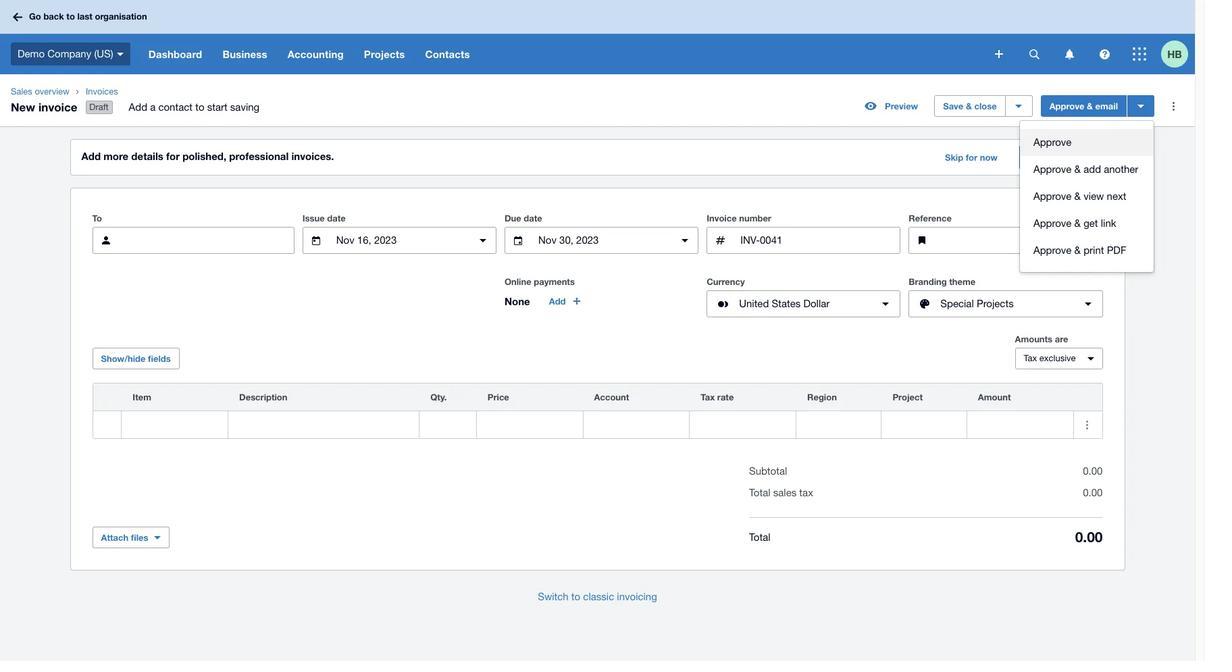 Task type: locate. For each thing, give the bounding box(es) containing it.
& for get
[[1075, 218, 1081, 229]]

approve down add details
[[1034, 164, 1072, 175]]

new
[[11, 100, 35, 114]]

& left get
[[1075, 218, 1081, 229]]

add details button
[[1020, 145, 1084, 170]]

to left last at the top left of page
[[66, 11, 75, 22]]

amount
[[978, 392, 1011, 403]]

approve for approve & view next
[[1034, 191, 1072, 202]]

account
[[594, 392, 629, 403]]

due date
[[505, 213, 543, 224]]

exclusive
[[1040, 354, 1076, 364]]

to left start
[[195, 101, 204, 113]]

united
[[739, 298, 769, 310]]

approve & get link
[[1034, 218, 1117, 229]]

projects
[[364, 48, 405, 60], [977, 298, 1014, 310]]

details
[[131, 150, 163, 162], [1048, 152, 1076, 163]]

branding theme
[[909, 276, 976, 287]]

contact element
[[92, 227, 294, 254]]

& for view
[[1075, 191, 1081, 202]]

approve down approve & get link
[[1034, 245, 1072, 256]]

1 horizontal spatial details
[[1048, 152, 1076, 163]]

0 vertical spatial 0.00
[[1083, 466, 1103, 477]]

states
[[772, 298, 801, 310]]

add down the payments
[[549, 296, 566, 307]]

1 vertical spatial tax
[[701, 392, 715, 403]]

to right switch
[[572, 591, 581, 603]]

approve & get link button
[[1020, 210, 1154, 237]]

subtotal
[[749, 466, 788, 477]]

for left polished,
[[166, 150, 180, 162]]

add more details for polished, professional invoices.
[[81, 150, 334, 162]]

preview
[[885, 101, 919, 112]]

theme
[[950, 276, 976, 287]]

to inside button
[[572, 591, 581, 603]]

date right issue
[[327, 213, 346, 224]]

2 date from the left
[[524, 213, 543, 224]]

1 total from the top
[[749, 487, 771, 499]]

Due date text field
[[537, 228, 666, 254]]

total down total sales tax
[[749, 532, 771, 543]]

tax left "rate"
[[701, 392, 715, 403]]

preview button
[[857, 95, 927, 117]]

approve & print pdf
[[1034, 245, 1127, 256]]

1 horizontal spatial projects
[[977, 298, 1014, 310]]

add inside add details button
[[1029, 152, 1045, 163]]

more date options image
[[672, 227, 699, 254]]

issue date
[[303, 213, 346, 224]]

& for add
[[1075, 164, 1081, 175]]

add for add
[[549, 296, 566, 307]]

0 vertical spatial total
[[749, 487, 771, 499]]

another
[[1104, 164, 1139, 175]]

online payments
[[505, 276, 575, 287]]

2 vertical spatial to
[[572, 591, 581, 603]]

overview
[[35, 87, 70, 97]]

details up approve & add another
[[1048, 152, 1076, 163]]

show/hide fields button
[[92, 348, 180, 370]]

attach files button
[[92, 527, 169, 549]]

a
[[150, 101, 156, 113]]

approve left get
[[1034, 218, 1072, 229]]

0 horizontal spatial to
[[66, 11, 75, 22]]

tax down amounts on the bottom right of the page
[[1024, 354, 1038, 364]]

for left now
[[966, 152, 978, 163]]

svg image
[[13, 13, 22, 21], [1133, 47, 1147, 61], [1030, 49, 1040, 59], [1065, 49, 1074, 59], [1100, 49, 1110, 59], [995, 50, 1004, 58]]

skip for now
[[945, 152, 998, 163]]

& for email
[[1087, 101, 1093, 112]]

approve for approve & email
[[1050, 101, 1085, 112]]

contacts
[[425, 48, 470, 60]]

& left print
[[1075, 245, 1081, 256]]

projects right special
[[977, 298, 1014, 310]]

invoicing
[[617, 591, 657, 603]]

add right now
[[1029, 152, 1045, 163]]

more line item options image
[[1074, 412, 1101, 439]]

projects inside popup button
[[364, 48, 405, 60]]

qty.
[[431, 392, 447, 403]]

link
[[1101, 218, 1117, 229]]

& right 'save'
[[966, 101, 972, 112]]

currency
[[707, 276, 745, 287]]

details right more
[[131, 150, 163, 162]]

skip
[[945, 152, 964, 163]]

approve & print pdf button
[[1020, 237, 1154, 264]]

add inside add button
[[549, 296, 566, 307]]

svg image inside go back to last organisation link
[[13, 13, 22, 21]]

& left email on the top right of the page
[[1087, 101, 1093, 112]]

list box containing approve
[[1020, 121, 1154, 272]]

1 date from the left
[[327, 213, 346, 224]]

approve left email on the top right of the page
[[1050, 101, 1085, 112]]

total
[[749, 487, 771, 499], [749, 532, 771, 543]]

2 total from the top
[[749, 532, 771, 543]]

add left a
[[129, 101, 147, 113]]

approve & add another
[[1034, 164, 1139, 175]]

date right due
[[524, 213, 543, 224]]

united states dollar
[[739, 298, 830, 310]]

add left more
[[81, 150, 101, 162]]

0 horizontal spatial date
[[327, 213, 346, 224]]

Invoice number text field
[[739, 228, 900, 254]]

invoice number element
[[707, 227, 901, 254]]

payments
[[534, 276, 575, 287]]

projects left contacts
[[364, 48, 405, 60]]

tax inside invoice line item list element
[[701, 392, 715, 403]]

amounts
[[1015, 334, 1053, 345]]

approve & view next
[[1034, 191, 1127, 202]]

0 horizontal spatial details
[[131, 150, 163, 162]]

item
[[133, 392, 151, 403]]

tax
[[1024, 354, 1038, 364], [701, 392, 715, 403]]

close
[[975, 101, 997, 112]]

group containing approve
[[1020, 121, 1154, 272]]

1 vertical spatial 0.00
[[1083, 487, 1103, 499]]

1 horizontal spatial to
[[195, 101, 204, 113]]

sales overview link
[[5, 85, 75, 99]]

print
[[1084, 245, 1105, 256]]

1 horizontal spatial date
[[524, 213, 543, 224]]

1 horizontal spatial tax
[[1024, 354, 1038, 364]]

last
[[77, 11, 93, 22]]

navigation
[[138, 34, 986, 74]]

save & close
[[944, 101, 997, 112]]

go back to last organisation
[[29, 11, 147, 22]]

dashboard link
[[138, 34, 212, 74]]

add details
[[1029, 152, 1076, 163]]

tax inside tax exclusive "popup button"
[[1024, 354, 1038, 364]]

2 horizontal spatial to
[[572, 591, 581, 603]]

approve for approve & add another
[[1034, 164, 1072, 175]]

0 horizontal spatial tax
[[701, 392, 715, 403]]

0 horizontal spatial projects
[[364, 48, 405, 60]]

1 vertical spatial projects
[[977, 298, 1014, 310]]

tax exclusive
[[1024, 354, 1076, 364]]

approve up add details
[[1034, 137, 1072, 148]]

for
[[166, 150, 180, 162], [966, 152, 978, 163]]

tax exclusive button
[[1015, 348, 1103, 370]]

region
[[808, 392, 837, 403]]

invoice
[[38, 100, 77, 114]]

group
[[1020, 121, 1154, 272]]

1 vertical spatial total
[[749, 532, 771, 543]]

0 horizontal spatial for
[[166, 150, 180, 162]]

0 vertical spatial to
[[66, 11, 75, 22]]

& left 'add'
[[1075, 164, 1081, 175]]

None field
[[122, 412, 228, 439]]

0 vertical spatial tax
[[1024, 354, 1038, 364]]

0 vertical spatial projects
[[364, 48, 405, 60]]

& for close
[[966, 101, 972, 112]]

0.00
[[1083, 466, 1103, 477], [1083, 487, 1103, 499], [1076, 529, 1103, 546]]

start
[[207, 101, 228, 113]]

total down subtotal
[[749, 487, 771, 499]]

& left "view"
[[1075, 191, 1081, 202]]

saving
[[230, 101, 260, 113]]

company
[[47, 48, 91, 59]]

show/hide fields
[[101, 354, 171, 364]]

approve
[[1050, 101, 1085, 112], [1034, 137, 1072, 148], [1034, 164, 1072, 175], [1034, 191, 1072, 202], [1034, 218, 1072, 229], [1034, 245, 1072, 256]]

accounting
[[288, 48, 344, 60]]

special projects button
[[909, 291, 1103, 318]]

tax
[[800, 487, 814, 499]]

invoice line item list element
[[92, 383, 1103, 439]]

date for issue date
[[327, 213, 346, 224]]

1 horizontal spatial for
[[966, 152, 978, 163]]

add
[[129, 101, 147, 113], [81, 150, 101, 162], [1029, 152, 1045, 163], [549, 296, 566, 307]]

approve up approve & get link
[[1034, 191, 1072, 202]]

list box
[[1020, 121, 1154, 272]]

approve & email
[[1050, 101, 1118, 112]]

banner
[[0, 0, 1196, 74]]

svg image
[[117, 53, 123, 56]]

date for due date
[[524, 213, 543, 224]]

Reference text field
[[942, 228, 1103, 254]]



Task type: vqa. For each thing, say whether or not it's contained in the screenshot.
Repeating link
no



Task type: describe. For each thing, give the bounding box(es) containing it.
show/hide
[[101, 354, 146, 364]]

tax for tax rate
[[701, 392, 715, 403]]

approve & view next button
[[1020, 183, 1154, 210]]

Inventory item text field
[[122, 412, 228, 438]]

pdf
[[1107, 245, 1127, 256]]

save
[[944, 101, 964, 112]]

for inside button
[[966, 152, 978, 163]]

add more details for polished, professional invoices. status
[[71, 140, 1125, 175]]

more date options image
[[470, 227, 497, 254]]

details inside button
[[1048, 152, 1076, 163]]

total for total
[[749, 532, 771, 543]]

business
[[223, 48, 267, 60]]

demo company (us)
[[18, 48, 113, 59]]

special
[[941, 298, 974, 310]]

none
[[505, 295, 530, 308]]

to
[[92, 213, 102, 224]]

projects inside popup button
[[977, 298, 1014, 310]]

total for total sales tax
[[749, 487, 771, 499]]

total sales tax
[[749, 487, 814, 499]]

add a contact to start saving
[[129, 101, 260, 113]]

go
[[29, 11, 41, 22]]

united states dollar button
[[707, 291, 901, 318]]

To text field
[[125, 228, 294, 254]]

add button
[[541, 291, 590, 312]]

more
[[104, 150, 129, 162]]

& for print
[[1075, 245, 1081, 256]]

add for add details
[[1029, 152, 1045, 163]]

banner containing hb
[[0, 0, 1196, 74]]

1 vertical spatial to
[[195, 101, 204, 113]]

contacts button
[[415, 34, 480, 74]]

invoice number
[[707, 213, 772, 224]]

approve button
[[1020, 129, 1154, 156]]

approve for approve & get link
[[1034, 218, 1072, 229]]

new invoice
[[11, 100, 77, 114]]

fields
[[148, 354, 171, 364]]

sales
[[774, 487, 797, 499]]

skip for now button
[[937, 147, 1006, 168]]

hb
[[1168, 48, 1183, 60]]

dashboard
[[148, 48, 202, 60]]

accounting button
[[278, 34, 354, 74]]

navigation containing dashboard
[[138, 34, 986, 74]]

now
[[980, 152, 998, 163]]

more line item options element
[[1074, 384, 1103, 411]]

are
[[1055, 334, 1069, 345]]

view
[[1084, 191, 1105, 202]]

approve & email button
[[1041, 95, 1127, 117]]

professional
[[229, 150, 289, 162]]

invoice
[[707, 213, 737, 224]]

Issue date text field
[[335, 228, 464, 254]]

online
[[505, 276, 532, 287]]

to inside banner
[[66, 11, 75, 22]]

files
[[131, 533, 148, 543]]

tax rate
[[701, 392, 734, 403]]

due
[[505, 213, 522, 224]]

demo company (us) button
[[0, 34, 138, 74]]

special projects
[[941, 298, 1014, 310]]

invoices
[[86, 87, 118, 97]]

tax for tax exclusive
[[1024, 354, 1038, 364]]

approve for approve & print pdf
[[1034, 245, 1072, 256]]

add for add more details for polished, professional invoices.
[[81, 150, 101, 162]]

amounts are
[[1015, 334, 1069, 345]]

hb button
[[1162, 34, 1196, 74]]

0.00 for total sales tax
[[1083, 487, 1103, 499]]

organisation
[[95, 11, 147, 22]]

sales overview
[[11, 87, 70, 97]]

reference
[[909, 213, 952, 224]]

(us)
[[94, 48, 113, 59]]

add
[[1084, 164, 1102, 175]]

contact
[[158, 101, 193, 113]]

price
[[488, 392, 509, 403]]

attach
[[101, 533, 129, 543]]

sales
[[11, 87, 32, 97]]

invoices.
[[292, 150, 334, 162]]

go back to last organisation link
[[8, 5, 155, 29]]

add for add a contact to start saving
[[129, 101, 147, 113]]

projects button
[[354, 34, 415, 74]]

switch to classic invoicing
[[538, 591, 657, 603]]

0.00 for subtotal
[[1083, 466, 1103, 477]]

polished,
[[183, 150, 226, 162]]

issue
[[303, 213, 325, 224]]

more invoice options image
[[1160, 93, 1187, 120]]

number
[[740, 213, 772, 224]]

back
[[44, 11, 64, 22]]

draft
[[89, 102, 109, 112]]

branding
[[909, 276, 947, 287]]

classic
[[583, 591, 614, 603]]

approve for approve
[[1034, 137, 1072, 148]]

Price field
[[477, 412, 583, 438]]

dollar
[[804, 298, 830, 310]]

email
[[1096, 101, 1118, 112]]

demo
[[18, 48, 45, 59]]

project
[[893, 392, 923, 403]]

2 vertical spatial 0.00
[[1076, 529, 1103, 546]]

approve & add another button
[[1020, 156, 1154, 183]]

get
[[1084, 218, 1099, 229]]

save & close button
[[935, 95, 1006, 117]]



